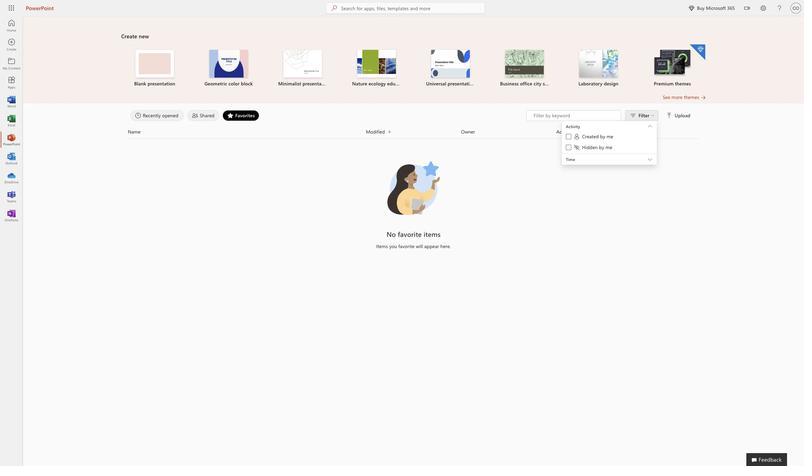 Task type: vqa. For each thing, say whether or not it's contained in the screenshot.
FAVORITES on the top left
yes



Task type: describe. For each thing, give the bounding box(es) containing it.
create image
[[8, 41, 15, 48]]

themes inside button
[[685, 94, 700, 101]]

premium
[[655, 80, 674, 87]]

will
[[416, 244, 423, 250]]

onenote image
[[8, 213, 15, 219]]

blank presentation
[[134, 80, 175, 87]]

nature ecology education photo presentation element
[[344, 50, 410, 87]]

premium themes image
[[654, 50, 692, 77]]

favorites
[[236, 112, 255, 119]]

created by me checkbox item
[[562, 132, 658, 143]]

minimalist presentation
[[278, 80, 331, 87]]

design
[[604, 80, 619, 87]]

activity inside menu
[[567, 124, 581, 129]]

presentation for blank presentation
[[148, 80, 175, 87]]

 buy microsoft 365
[[690, 5, 736, 11]]

premium themes
[[655, 80, 692, 87]]

buy
[[698, 5, 705, 11]]

powerpoint image
[[8, 137, 15, 143]]

items
[[377, 244, 388, 250]]

created
[[583, 133, 599, 140]]

owner
[[462, 129, 476, 135]]

geometric color block image
[[210, 50, 248, 78]]

see more themes
[[663, 94, 700, 101]]

365
[[728, 5, 736, 11]]

Search box. Suggestions appear as you type. search field
[[341, 3, 485, 14]]

name
[[128, 129, 141, 135]]

by for created
[[601, 133, 606, 140]]

recently
[[143, 112, 161, 119]]

me for created by me
[[607, 133, 614, 140]]

business office city sketch presentation background (widescreen) element
[[492, 50, 558, 87]]

status containing filter
[[527, 110, 692, 167]]

filter 
[[639, 112, 655, 119]]

laboratory
[[579, 80, 603, 87]]

geometric color block element
[[196, 50, 262, 87]]

activity inside "column header"
[[557, 129, 573, 135]]

themes inside 'element'
[[676, 80, 692, 87]]

activity, column 4 of 4 column header
[[557, 128, 700, 136]]

geometric
[[205, 80, 227, 87]]

no
[[387, 230, 396, 239]]

name button
[[128, 128, 366, 136]]

items you favorite will appear here.
[[377, 244, 451, 250]]

universal presentation image
[[432, 50, 470, 78]]

owner button
[[462, 128, 557, 136]]

minimalist
[[278, 80, 301, 87]]

home image
[[8, 22, 15, 29]]

recently opened
[[143, 112, 179, 119]]

color
[[229, 80, 240, 87]]

universal
[[427, 80, 447, 87]]

laboratory design element
[[566, 50, 632, 87]]

minimalist presentation image
[[284, 50, 322, 78]]

1 vertical spatial favorite
[[399, 244, 415, 250]]

co
[[793, 6, 800, 11]]

me for hidden by me
[[606, 144, 613, 151]]

modified
[[366, 129, 385, 135]]

modified button
[[366, 128, 462, 136]]

see
[[663, 94, 671, 101]]

minimalist presentation element
[[270, 50, 336, 87]]



Task type: locate. For each thing, give the bounding box(es) containing it.
activity
[[567, 124, 581, 129], [557, 129, 573, 135]]

new
[[139, 33, 149, 40]]

3 presentation from the left
[[448, 80, 476, 87]]

no favorite items
[[387, 230, 441, 239]]


[[667, 113, 673, 119]]

presentation down universal presentation image
[[448, 80, 476, 87]]

shared tab
[[186, 110, 221, 121]]

apps image
[[8, 79, 15, 86]]

by
[[601, 133, 606, 140], [600, 144, 605, 151]]

1 presentation from the left
[[148, 80, 175, 87]]

presentation right blank
[[148, 80, 175, 87]]

empty state icon image
[[383, 158, 445, 219]]


[[745, 5, 751, 11]]

time
[[567, 157, 576, 162]]

0 vertical spatial me
[[607, 133, 614, 140]]

 button
[[740, 0, 756, 18]]

by up hidden by me
[[601, 133, 606, 140]]

1 horizontal spatial presentation
[[303, 80, 331, 87]]

themes up "see more themes" on the top of page
[[676, 80, 692, 87]]

created by me
[[583, 133, 614, 140]]

hidden by me checkbox item
[[562, 143, 658, 154]]

tab list containing recently opened
[[129, 110, 527, 121]]

opened
[[162, 112, 179, 119]]

universal presentation
[[427, 80, 476, 87]]

2 horizontal spatial presentation
[[448, 80, 476, 87]]

feedback button
[[747, 454, 788, 467]]

business office city sketch presentation background (widescreen) image
[[506, 50, 544, 78]]

favorites tab
[[221, 110, 261, 121]]

by inside checkbox item
[[600, 144, 605, 151]]

hidden
[[583, 144, 598, 151]]

laboratory design image
[[580, 50, 618, 78]]

laboratory design
[[579, 80, 619, 87]]

blank presentation element
[[122, 50, 188, 87]]

items you favorite will appear here. status
[[271, 244, 557, 250]]

2 presentation from the left
[[303, 80, 331, 87]]

tab list
[[129, 110, 527, 121]]

1 vertical spatial by
[[600, 144, 605, 151]]

row
[[128, 128, 700, 139]]

favorite
[[398, 230, 422, 239], [399, 244, 415, 250]]

1 menu from the top
[[562, 121, 658, 121]]

favorites element
[[223, 110, 259, 121]]

nature ecology education photo presentation image
[[358, 50, 396, 78]]

by down created by me
[[600, 144, 605, 151]]

blank
[[134, 80, 146, 87]]

no favorite items status
[[271, 230, 557, 239]]

shared
[[200, 112, 215, 119]]

me up hidden by me checkbox item
[[607, 133, 614, 140]]

0 vertical spatial by
[[601, 133, 606, 140]]

menu
[[562, 121, 658, 121], [562, 121, 658, 154], [562, 132, 658, 154]]

teams image
[[8, 194, 15, 200]]

created by me element
[[574, 133, 614, 140]]

premium templates diamond image
[[690, 44, 706, 60]]

create new
[[121, 33, 149, 40]]

filter
[[639, 112, 650, 119]]

None search field
[[327, 3, 485, 14]]

here.
[[441, 244, 451, 250]]

universal presentation element
[[418, 50, 484, 87]]

1 vertical spatial me
[[606, 144, 613, 151]]

recently opened tab
[[129, 110, 186, 121]]

2 menu from the top
[[562, 121, 658, 154]]

presentation for minimalist presentation
[[303, 80, 331, 87]]

status
[[527, 110, 692, 167]]

1 vertical spatial themes
[[685, 94, 700, 101]]

favorite up items you favorite will appear here.
[[398, 230, 422, 239]]

favorite left the will
[[399, 244, 415, 250]]

presentation down the minimalist presentation 'image'
[[303, 80, 331, 87]]

you
[[390, 244, 397, 250]]

premium themes element
[[640, 44, 706, 87]]

0 vertical spatial themes
[[676, 80, 692, 87]]

my content image
[[8, 60, 15, 67]]

powerpoint
[[26, 4, 54, 12]]

themes
[[676, 80, 692, 87], [685, 94, 700, 101]]

block
[[241, 80, 253, 87]]

none search field inside powerpoint banner
[[327, 3, 485, 14]]

items
[[424, 230, 441, 239]]

presentation for universal presentation
[[448, 80, 476, 87]]

upload
[[676, 112, 691, 119]]

excel image
[[8, 118, 15, 124]]

see more themes button
[[663, 94, 707, 101]]

me inside checkbox item
[[606, 144, 613, 151]]

3 menu from the top
[[562, 132, 658, 154]]

me inside checkbox item
[[607, 133, 614, 140]]

outlook image
[[8, 156, 15, 162]]

row containing name
[[128, 128, 700, 139]]

Filter by keyword text field
[[534, 112, 618, 119]]

navigation
[[0, 16, 23, 226]]


[[652, 114, 655, 117]]

create
[[121, 33, 137, 40]]

microsoft
[[707, 5, 727, 11]]

shared element
[[187, 110, 220, 121]]

hidden by me
[[583, 144, 613, 151]]

presentation
[[148, 80, 175, 87], [303, 80, 331, 87], [448, 80, 476, 87]]

recently opened element
[[130, 110, 184, 121]]

me down created by me checkbox item
[[606, 144, 613, 151]]

themes right more
[[685, 94, 700, 101]]

me
[[607, 133, 614, 140], [606, 144, 613, 151]]

by for hidden
[[600, 144, 605, 151]]

0 vertical spatial favorite
[[398, 230, 422, 239]]

0 horizontal spatial presentation
[[148, 80, 175, 87]]

more
[[672, 94, 683, 101]]

 upload
[[667, 112, 691, 119]]

word image
[[8, 98, 15, 105]]

powerpoint banner
[[0, 0, 805, 18]]

hidden by me element
[[574, 144, 613, 151]]

by inside checkbox item
[[601, 133, 606, 140]]

geometric color block
[[205, 80, 253, 87]]

onedrive image
[[8, 175, 15, 181]]


[[690, 5, 695, 11]]

feedback
[[759, 457, 782, 464]]

appear
[[425, 244, 440, 250]]

co button
[[789, 0, 805, 16]]



